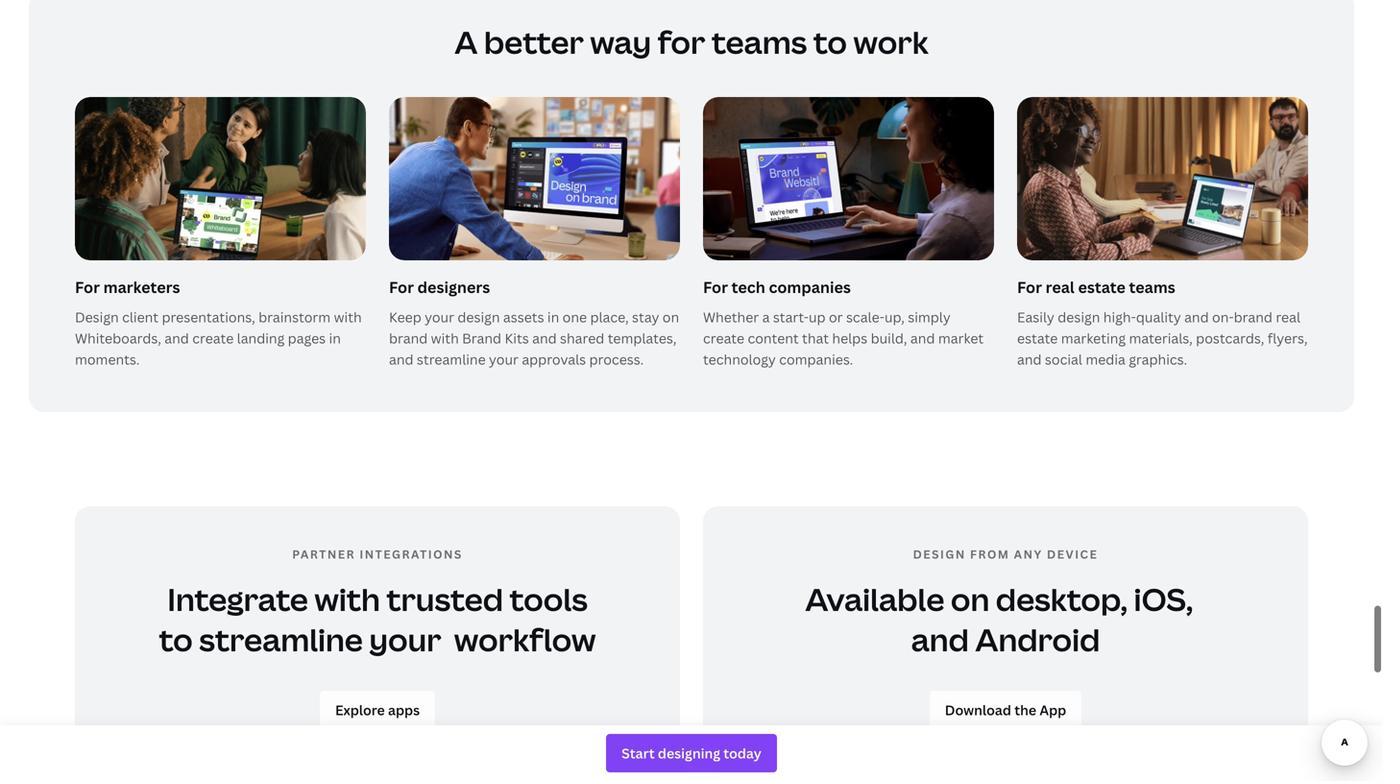 Task type: locate. For each thing, give the bounding box(es) containing it.
and up approvals
[[533, 329, 557, 347]]

helps
[[833, 329, 868, 347]]

estate up the high-
[[1079, 277, 1126, 298]]

0 vertical spatial estate
[[1079, 277, 1126, 298]]

client
[[122, 308, 159, 326]]

and
[[1185, 308, 1210, 326], [165, 329, 189, 347], [533, 329, 557, 347], [911, 329, 936, 347], [389, 350, 414, 369], [1018, 350, 1042, 369], [912, 619, 970, 661]]

create down 'presentations,'
[[192, 329, 234, 347]]

0 horizontal spatial in
[[329, 329, 341, 347]]

and down 'presentations,'
[[165, 329, 189, 347]]

1 horizontal spatial streamline
[[417, 350, 486, 369]]

for
[[75, 277, 100, 298], [389, 277, 414, 298], [703, 277, 728, 298], [1018, 277, 1043, 298]]

estate
[[1079, 277, 1126, 298], [1018, 329, 1058, 347]]

1 vertical spatial real
[[1277, 308, 1301, 326]]

1 vertical spatial in
[[329, 329, 341, 347]]

0 vertical spatial your
[[425, 308, 455, 326]]

for left tech
[[703, 277, 728, 298]]

0 horizontal spatial streamline
[[199, 619, 363, 661]]

brand
[[1235, 308, 1273, 326], [389, 329, 428, 347]]

explore apps link
[[320, 691, 435, 730]]

and left social
[[1018, 350, 1042, 369]]

4 for from the left
[[1018, 277, 1043, 298]]

1 vertical spatial teams
[[1130, 277, 1176, 298]]

1 vertical spatial brand
[[389, 329, 428, 347]]

1 create from the left
[[192, 329, 234, 347]]

technology
[[703, 350, 776, 369]]

design up marketing
[[1058, 308, 1101, 326]]

1 horizontal spatial create
[[703, 329, 745, 347]]

on-
[[1213, 308, 1235, 326]]

0 vertical spatial real
[[1046, 277, 1075, 298]]

brand up the postcards, on the right top of the page
[[1235, 308, 1273, 326]]

streamline
[[417, 350, 486, 369], [199, 619, 363, 661]]

with left brand
[[431, 329, 459, 347]]

1 for from the left
[[75, 277, 100, 298]]

create
[[192, 329, 234, 347], [703, 329, 745, 347]]

your inside integrate with trusted tools to streamline your  workflow
[[369, 619, 442, 661]]

design
[[75, 308, 119, 326], [914, 546, 967, 562]]

explore apps
[[335, 701, 420, 719]]

design from any device
[[914, 546, 1099, 562]]

0 horizontal spatial on
[[663, 308, 680, 326]]

social
[[1046, 350, 1083, 369]]

a better way for teams to work
[[455, 21, 929, 63]]

on down from
[[951, 579, 990, 620]]

better
[[484, 21, 584, 63]]

and up "download"
[[912, 619, 970, 661]]

brand inside easily design high-quality and on-brand real estate marketing materials, postcards, flyers, and social media graphics.
[[1235, 308, 1273, 326]]

streamline down brand
[[417, 350, 486, 369]]

a
[[763, 308, 770, 326]]

with down partner
[[315, 579, 380, 620]]

for
[[658, 21, 706, 63]]

0 vertical spatial teams
[[712, 21, 807, 63]]

1 vertical spatial streamline
[[199, 619, 363, 661]]

real
[[1046, 277, 1075, 298], [1277, 308, 1301, 326]]

design for design from any device
[[914, 546, 967, 562]]

create down whether
[[703, 329, 745, 347]]

design inside keep your design assets in one place, stay on brand with brand kits and shared templates, and streamline your approvals process.
[[458, 308, 500, 326]]

content
[[748, 329, 799, 347]]

streamline down partner
[[199, 619, 363, 661]]

1 horizontal spatial brand
[[1235, 308, 1273, 326]]

partner
[[292, 546, 356, 562]]

0 horizontal spatial estate
[[1018, 329, 1058, 347]]

1 vertical spatial with
[[431, 329, 459, 347]]

0 vertical spatial in
[[548, 308, 560, 326]]

2 create from the left
[[703, 329, 745, 347]]

1 horizontal spatial real
[[1277, 308, 1301, 326]]

brand down "keep"
[[389, 329, 428, 347]]

2 design from the left
[[1058, 308, 1101, 326]]

companies
[[769, 277, 851, 298]]

with right brainstorm
[[334, 308, 362, 326]]

estate inside easily design high-quality and on-brand real estate marketing materials, postcards, flyers, and social media graphics.
[[1018, 329, 1058, 347]]

1 horizontal spatial on
[[951, 579, 990, 620]]

brand
[[462, 329, 502, 347]]

start designing today link
[[607, 734, 777, 773]]

2 vertical spatial with
[[315, 579, 380, 620]]

on right stay on the left top
[[663, 308, 680, 326]]

for up easily
[[1018, 277, 1043, 298]]

1 horizontal spatial teams
[[1130, 277, 1176, 298]]

3 for from the left
[[703, 277, 728, 298]]

2 vertical spatial your
[[369, 619, 442, 661]]

start-
[[773, 308, 809, 326]]

teams right for
[[712, 21, 807, 63]]

companies.
[[780, 350, 854, 369]]

and inside available on desktop, ios, and android
[[912, 619, 970, 661]]

or
[[829, 308, 843, 326]]

process.
[[590, 350, 644, 369]]

0 horizontal spatial to
[[159, 619, 193, 661]]

easily design high-quality and on-brand real estate marketing materials, postcards, flyers, and social media graphics.
[[1018, 308, 1308, 369]]

on
[[663, 308, 680, 326], [951, 579, 990, 620]]

0 vertical spatial to
[[814, 21, 848, 63]]

for designers
[[389, 277, 490, 298]]

in inside keep your design assets in one place, stay on brand with brand kits and shared templates, and streamline your approvals process.
[[548, 308, 560, 326]]

assets
[[504, 308, 544, 326]]

0 vertical spatial streamline
[[417, 350, 486, 369]]

0 vertical spatial on
[[663, 308, 680, 326]]

brainstorm
[[259, 308, 331, 326]]

whiteboards,
[[75, 329, 161, 347]]

for for for designers
[[389, 277, 414, 298]]

high-
[[1104, 308, 1137, 326]]

real inside easily design high-quality and on-brand real estate marketing materials, postcards, flyers, and social media graphics.
[[1277, 308, 1301, 326]]

1 design from the left
[[458, 308, 500, 326]]

estate down easily
[[1018, 329, 1058, 347]]

design inside easily design high-quality and on-brand real estate marketing materials, postcards, flyers, and social media graphics.
[[1058, 308, 1101, 326]]

0 vertical spatial brand
[[1235, 308, 1273, 326]]

design client presentations, brainstorm with whiteboards, and create landing pages in moments.
[[75, 308, 362, 369]]

1 horizontal spatial to
[[814, 21, 848, 63]]

0 horizontal spatial teams
[[712, 21, 807, 63]]

1 vertical spatial on
[[951, 579, 990, 620]]

materials,
[[1130, 329, 1193, 347]]

in left one
[[548, 308, 560, 326]]

and inside design client presentations, brainstorm with whiteboards, and create landing pages in moments.
[[165, 329, 189, 347]]

1 horizontal spatial design
[[914, 546, 967, 562]]

1 vertical spatial to
[[159, 619, 193, 661]]

scale-
[[847, 308, 885, 326]]

today
[[724, 744, 762, 763]]

for up "keep"
[[389, 277, 414, 298]]

way
[[590, 21, 652, 63]]

your
[[425, 308, 455, 326], [489, 350, 519, 369], [369, 619, 442, 661]]

real up easily
[[1046, 277, 1075, 298]]

on inside keep your design assets in one place, stay on brand with brand kits and shared templates, and streamline your approvals process.
[[663, 308, 680, 326]]

to
[[814, 21, 848, 63], [159, 619, 193, 661]]

create inside whether a start-up or scale-up, simply create content that helps build, and market technology companies.
[[703, 329, 745, 347]]

1 horizontal spatial in
[[548, 308, 560, 326]]

0 horizontal spatial design
[[458, 308, 500, 326]]

start
[[622, 744, 655, 763]]

0 horizontal spatial design
[[75, 308, 119, 326]]

integrate with trusted tools to streamline your  workflow
[[159, 579, 596, 661]]

download
[[945, 701, 1012, 719]]

2 for from the left
[[389, 277, 414, 298]]

designers
[[418, 277, 490, 298]]

in right pages
[[329, 329, 341, 347]]

design left from
[[914, 546, 967, 562]]

create inside design client presentations, brainstorm with whiteboards, and create landing pages in moments.
[[192, 329, 234, 347]]

0 horizontal spatial brand
[[389, 329, 428, 347]]

1 vertical spatial design
[[914, 546, 967, 562]]

your down the kits on the top left of the page
[[489, 350, 519, 369]]

1 vertical spatial estate
[[1018, 329, 1058, 347]]

media
[[1086, 350, 1126, 369]]

design up brand
[[458, 308, 500, 326]]

your down for designers
[[425, 308, 455, 326]]

0 horizontal spatial create
[[192, 329, 234, 347]]

for for for tech companies
[[703, 277, 728, 298]]

real up flyers,
[[1277, 308, 1301, 326]]

design
[[458, 308, 500, 326], [1058, 308, 1101, 326]]

with
[[334, 308, 362, 326], [431, 329, 459, 347], [315, 579, 380, 620]]

0 vertical spatial design
[[75, 308, 119, 326]]

streamline inside keep your design assets in one place, stay on brand with brand kits and shared templates, and streamline your approvals process.
[[417, 350, 486, 369]]

a
[[455, 21, 478, 63]]

teams
[[712, 21, 807, 63], [1130, 277, 1176, 298]]

device
[[1048, 546, 1099, 562]]

and down simply
[[911, 329, 936, 347]]

kits
[[505, 329, 529, 347]]

0 vertical spatial with
[[334, 308, 362, 326]]

design inside design client presentations, brainstorm with whiteboards, and create landing pages in moments.
[[75, 308, 119, 326]]

work
[[854, 21, 929, 63]]

in inside design client presentations, brainstorm with whiteboards, and create landing pages in moments.
[[329, 329, 341, 347]]

teams up quality
[[1130, 277, 1176, 298]]

design up whiteboards,
[[75, 308, 119, 326]]

your up the apps
[[369, 619, 442, 661]]

keep
[[389, 308, 422, 326]]

keep your design assets in one place, stay on brand with brand kits and shared templates, and streamline your approvals process.
[[389, 308, 680, 369]]

build,
[[871, 329, 908, 347]]

for left 'marketers'
[[75, 277, 100, 298]]

postcards,
[[1197, 329, 1265, 347]]

1 horizontal spatial design
[[1058, 308, 1101, 326]]

on inside available on desktop, ios, and android
[[951, 579, 990, 620]]



Task type: vqa. For each thing, say whether or not it's contained in the screenshot.
a
yes



Task type: describe. For each thing, give the bounding box(es) containing it.
up,
[[885, 308, 905, 326]]

trusted
[[387, 579, 504, 620]]

partner integrations
[[292, 546, 463, 562]]

with inside design client presentations, brainstorm with whiteboards, and create landing pages in moments.
[[334, 308, 362, 326]]

ios,
[[1135, 579, 1194, 620]]

with inside integrate with trusted tools to streamline your  workflow
[[315, 579, 380, 620]]

any
[[1015, 546, 1043, 562]]

for real estate teams
[[1018, 277, 1176, 298]]

landing
[[237, 329, 285, 347]]

app
[[1040, 701, 1067, 719]]

from
[[971, 546, 1010, 562]]

graphics.
[[1129, 350, 1188, 369]]

designing
[[658, 744, 721, 763]]

for tech companies
[[703, 277, 851, 298]]

apps
[[388, 701, 420, 719]]

available on desktop, ios, and android
[[806, 579, 1207, 661]]

up
[[809, 308, 826, 326]]

and down "keep"
[[389, 350, 414, 369]]

streamline inside integrate with trusted tools to streamline your  workflow
[[199, 619, 363, 661]]

simply
[[908, 308, 951, 326]]

pages
[[288, 329, 326, 347]]

shared
[[560, 329, 605, 347]]

android
[[976, 619, 1101, 661]]

market
[[939, 329, 984, 347]]

for for for marketers
[[75, 277, 100, 298]]

desktop,
[[996, 579, 1128, 620]]

approvals
[[522, 350, 586, 369]]

brand inside keep your design assets in one place, stay on brand with brand kits and shared templates, and streamline your approvals process.
[[389, 329, 428, 347]]

and inside whether a start-up or scale-up, simply create content that helps build, and market technology companies.
[[911, 329, 936, 347]]

moments.
[[75, 350, 140, 369]]

the
[[1015, 701, 1037, 719]]

marketing
[[1062, 329, 1126, 347]]

whether
[[703, 308, 759, 326]]

for marketers
[[75, 277, 180, 298]]

and left on-
[[1185, 308, 1210, 326]]

with inside keep your design assets in one place, stay on brand with brand kits and shared templates, and streamline your approvals process.
[[431, 329, 459, 347]]

download the app link
[[930, 691, 1082, 730]]

integrate
[[167, 579, 308, 620]]

templates,
[[608, 329, 677, 347]]

1 vertical spatial your
[[489, 350, 519, 369]]

place,
[[591, 308, 629, 326]]

1 horizontal spatial estate
[[1079, 277, 1126, 298]]

stay
[[632, 308, 660, 326]]

integrations
[[360, 546, 463, 562]]

marketers
[[103, 277, 180, 298]]

available
[[806, 579, 945, 620]]

tech
[[732, 277, 766, 298]]

download the app
[[945, 701, 1067, 719]]

that
[[803, 329, 829, 347]]

presentations,
[[162, 308, 255, 326]]

easily
[[1018, 308, 1055, 326]]

for for for real estate teams
[[1018, 277, 1043, 298]]

start designing today
[[622, 744, 762, 763]]

whether a start-up or scale-up, simply create content that helps build, and market technology companies.
[[703, 308, 984, 369]]

to inside integrate with trusted tools to streamline your  workflow
[[159, 619, 193, 661]]

one
[[563, 308, 587, 326]]

tools
[[510, 579, 588, 620]]

0 horizontal spatial real
[[1046, 277, 1075, 298]]

explore
[[335, 701, 385, 719]]

design for design client presentations, brainstorm with whiteboards, and create landing pages in moments.
[[75, 308, 119, 326]]

flyers,
[[1268, 329, 1308, 347]]

quality
[[1137, 308, 1182, 326]]



